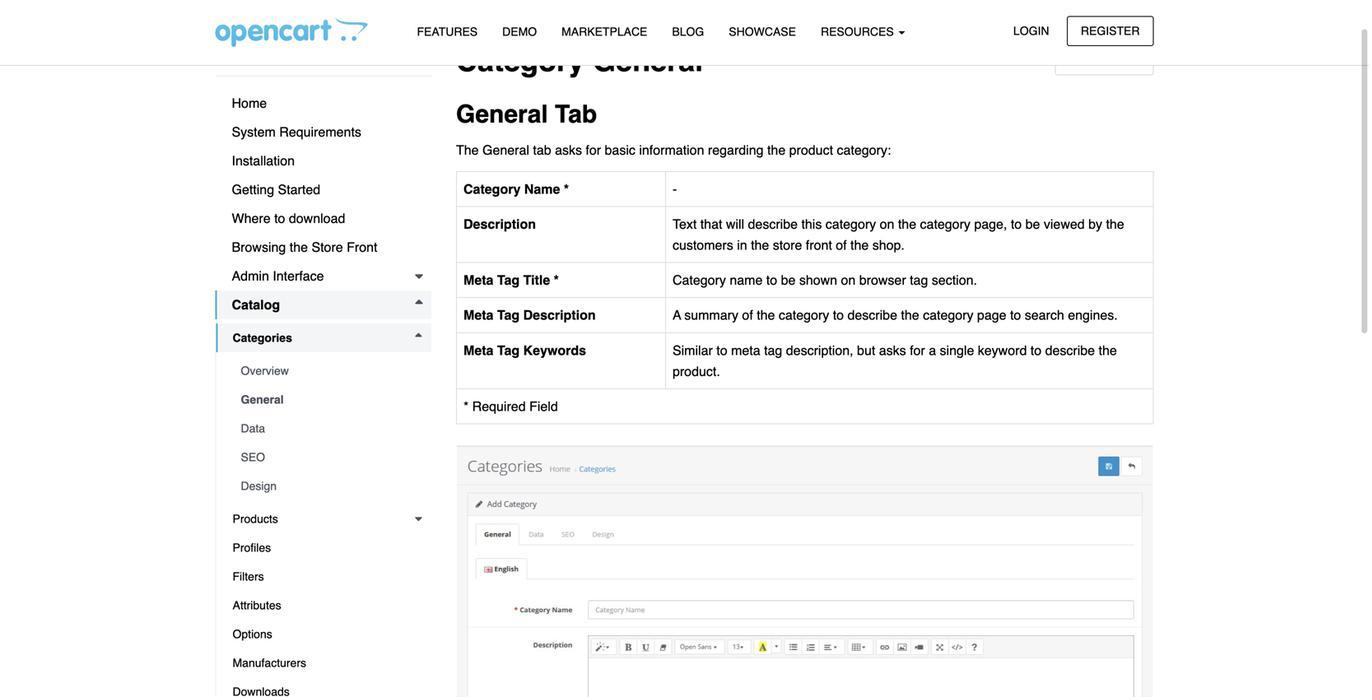 Task type: vqa. For each thing, say whether or not it's contained in the screenshot.
Interface
yes



Task type: locate. For each thing, give the bounding box(es) containing it.
catalog link
[[215, 291, 432, 320]]

2 horizontal spatial *
[[564, 181, 569, 197]]

basic
[[605, 143, 636, 158]]

summary
[[684, 308, 739, 323]]

0 horizontal spatial be
[[781, 273, 796, 288]]

to inside text that will describe this category on the category page, to be viewed by the customers in the store front of the shop.
[[1011, 216, 1022, 232]]

* right name
[[564, 181, 569, 197]]

0 vertical spatial on
[[880, 216, 895, 232]]

meta tag description
[[464, 308, 596, 323]]

* right title
[[554, 273, 559, 288]]

customers
[[673, 238, 734, 253]]

meta down 'meta tag title *'
[[464, 308, 494, 323]]

getting started link
[[215, 175, 432, 204]]

text
[[673, 216, 697, 232]]

be left shown
[[781, 273, 796, 288]]

1 vertical spatial tag
[[764, 343, 783, 358]]

page
[[977, 308, 1007, 323]]

of
[[836, 238, 847, 253], [742, 308, 753, 323]]

meta left title
[[464, 273, 494, 288]]

2 vertical spatial category
[[673, 273, 726, 288]]

data
[[241, 422, 265, 435]]

meta for meta tag description
[[464, 308, 494, 323]]

0 horizontal spatial on
[[841, 273, 856, 288]]

tag for keywords
[[497, 343, 520, 358]]

2 vertical spatial describe
[[1045, 343, 1095, 358]]

0 horizontal spatial tag
[[764, 343, 783, 358]]

for left 'basic'
[[586, 143, 601, 158]]

to down category name to be shown on browser tag section.
[[833, 308, 844, 323]]

general
[[593, 44, 703, 78], [456, 100, 548, 129], [483, 143, 529, 158], [241, 393, 284, 406]]

information
[[639, 143, 704, 158]]

2 vertical spatial meta
[[464, 343, 494, 358]]

0 vertical spatial for
[[586, 143, 601, 158]]

meta
[[464, 273, 494, 288], [464, 308, 494, 323], [464, 343, 494, 358]]

where to download
[[232, 211, 345, 226]]

0 vertical spatial tag
[[910, 273, 928, 288]]

0 vertical spatial meta
[[464, 273, 494, 288]]

search
[[1025, 308, 1065, 323]]

1 vertical spatial of
[[742, 308, 753, 323]]

for
[[586, 143, 601, 158], [910, 343, 925, 358]]

the down the engines.
[[1099, 343, 1117, 358]]

this
[[802, 216, 822, 232]]

1 vertical spatial category
[[464, 181, 521, 197]]

tag right meta
[[764, 343, 783, 358]]

category down shown
[[779, 308, 829, 323]]

title
[[523, 273, 550, 288]]

2 tag from the top
[[497, 308, 520, 323]]

text that will describe this category on the category page, to be viewed by the customers in the store front of the shop.
[[673, 216, 1125, 253]]

the inside similar to meta tag description, but asks for a single keyword to describe the product.
[[1099, 343, 1117, 358]]

3 meta from the top
[[464, 343, 494, 358]]

0 horizontal spatial asks
[[555, 143, 582, 158]]

2 vertical spatial tag
[[497, 343, 520, 358]]

general down blog
[[593, 44, 703, 78]]

general tab
[[456, 100, 597, 129]]

1 horizontal spatial *
[[554, 273, 559, 288]]

1 vertical spatial be
[[781, 273, 796, 288]]

category down the
[[464, 181, 521, 197]]

tag left the section.
[[910, 273, 928, 288]]

categories up overview
[[233, 331, 292, 345]]

0 horizontal spatial describe
[[748, 216, 798, 232]]

2 meta from the top
[[464, 308, 494, 323]]

the down browser
[[901, 308, 920, 323]]

2 horizontal spatial describe
[[1045, 343, 1095, 358]]

categories link
[[216, 324, 432, 352]]

0 vertical spatial describe
[[748, 216, 798, 232]]

on right shown
[[841, 273, 856, 288]]

1 tag from the top
[[497, 273, 520, 288]]

1 horizontal spatial tag
[[910, 273, 928, 288]]

1 vertical spatial for
[[910, 343, 925, 358]]

tag down 'meta tag title *'
[[497, 308, 520, 323]]

describe up the store at the top right of the page
[[748, 216, 798, 232]]

but
[[857, 343, 876, 358]]

0 vertical spatial of
[[836, 238, 847, 253]]

for left a at right
[[910, 343, 925, 358]]

asks right tab in the top of the page
[[555, 143, 582, 158]]

general up the
[[456, 100, 548, 129]]

the general tab asks for basic information regarding the product category:
[[456, 143, 891, 158]]

describe
[[748, 216, 798, 232], [848, 308, 898, 323], [1045, 343, 1095, 358]]

1 vertical spatial tag
[[497, 308, 520, 323]]

0 vertical spatial *
[[564, 181, 569, 197]]

categories
[[215, 44, 300, 63], [233, 331, 292, 345]]

seo
[[241, 451, 265, 464]]

started
[[278, 182, 320, 197]]

1 vertical spatial asks
[[879, 343, 906, 358]]

description down category name *
[[464, 216, 536, 232]]

3 tag from the top
[[497, 343, 520, 358]]

description,
[[786, 343, 854, 358]]

categories up home
[[215, 44, 300, 63]]

interface
[[273, 268, 324, 284]]

asks right the but
[[879, 343, 906, 358]]

to right page,
[[1011, 216, 1022, 232]]

viewed
[[1044, 216, 1085, 232]]

meta for meta tag title *
[[464, 273, 494, 288]]

meta for meta tag keywords
[[464, 343, 494, 358]]

1 vertical spatial on
[[841, 273, 856, 288]]

describe up the but
[[848, 308, 898, 323]]

0 vertical spatial tag
[[497, 273, 520, 288]]

blog link
[[660, 17, 717, 46]]

of down name
[[742, 308, 753, 323]]

tag down meta tag description
[[497, 343, 520, 358]]

meta up required
[[464, 343, 494, 358]]

* left required
[[464, 399, 469, 414]]

home
[[232, 96, 267, 111]]

1 vertical spatial meta
[[464, 308, 494, 323]]

category down the customers
[[673, 273, 726, 288]]

name
[[730, 273, 763, 288]]

0 vertical spatial description
[[464, 216, 536, 232]]

category name *
[[464, 181, 569, 197]]

overview
[[241, 364, 289, 378]]

meta tag keywords
[[464, 343, 586, 358]]

category down demo
[[456, 44, 585, 78]]

1 horizontal spatial of
[[836, 238, 847, 253]]

describe down the engines.
[[1045, 343, 1095, 358]]

for inside similar to meta tag description, but asks for a single keyword to describe the product.
[[910, 343, 925, 358]]

1 horizontal spatial on
[[880, 216, 895, 232]]

profiles link
[[216, 534, 432, 562]]

will
[[726, 216, 744, 232]]

1 horizontal spatial be
[[1026, 216, 1040, 232]]

0 vertical spatial be
[[1026, 216, 1040, 232]]

*
[[564, 181, 569, 197], [554, 273, 559, 288], [464, 399, 469, 414]]

design
[[241, 480, 277, 493]]

on up shop.
[[880, 216, 895, 232]]

0 vertical spatial category
[[456, 44, 585, 78]]

2 vertical spatial *
[[464, 399, 469, 414]]

1 vertical spatial describe
[[848, 308, 898, 323]]

category - general tag image
[[456, 445, 1154, 697]]

engines.
[[1068, 308, 1118, 323]]

register
[[1081, 24, 1140, 37]]

description
[[464, 216, 536, 232], [523, 308, 596, 323]]

options link
[[216, 620, 432, 649]]

where
[[232, 211, 271, 226]]

general left tab in the top of the page
[[483, 143, 529, 158]]

tag left title
[[497, 273, 520, 288]]

a summary of the category to describe the category page to search engines.
[[673, 308, 1118, 323]]

the right the "in"
[[751, 238, 769, 253]]

1 horizontal spatial describe
[[848, 308, 898, 323]]

tag
[[910, 273, 928, 288], [764, 343, 783, 358]]

similar to meta tag description, but asks for a single keyword to describe the product.
[[673, 343, 1117, 379]]

manufacturers link
[[216, 649, 432, 678]]

the down name
[[757, 308, 775, 323]]

be
[[1026, 216, 1040, 232], [781, 273, 796, 288]]

asks inside similar to meta tag description, but asks for a single keyword to describe the product.
[[879, 343, 906, 358]]

browser
[[860, 273, 906, 288]]

to right name
[[766, 273, 777, 288]]

0 vertical spatial categories
[[215, 44, 300, 63]]

general down overview
[[241, 393, 284, 406]]

1 horizontal spatial asks
[[879, 343, 906, 358]]

1 horizontal spatial for
[[910, 343, 925, 358]]

be left viewed
[[1026, 216, 1040, 232]]

front
[[347, 240, 378, 255]]

category
[[456, 44, 585, 78], [464, 181, 521, 197], [673, 273, 726, 288]]

the
[[767, 143, 786, 158], [898, 216, 917, 232], [1106, 216, 1125, 232], [751, 238, 769, 253], [851, 238, 869, 253], [290, 240, 308, 255], [757, 308, 775, 323], [901, 308, 920, 323], [1099, 343, 1117, 358]]

marketplace
[[562, 25, 648, 38]]

to
[[274, 211, 285, 226], [1011, 216, 1022, 232], [766, 273, 777, 288], [833, 308, 844, 323], [1010, 308, 1021, 323], [717, 343, 728, 358], [1031, 343, 1042, 358]]

description up keywords
[[523, 308, 596, 323]]

on
[[880, 216, 895, 232], [841, 273, 856, 288]]

features
[[417, 25, 478, 38]]

1 meta from the top
[[464, 273, 494, 288]]

opencart - open source shopping cart solution image
[[215, 17, 368, 47]]

tab
[[533, 143, 551, 158]]

installation
[[232, 153, 295, 168]]

language button
[[1055, 44, 1154, 75]]

of right front
[[836, 238, 847, 253]]



Task type: describe. For each thing, give the bounding box(es) containing it.
keyword
[[978, 343, 1027, 358]]

filters link
[[216, 562, 432, 591]]

system requirements
[[232, 124, 361, 140]]

0 horizontal spatial *
[[464, 399, 469, 414]]

showcase link
[[717, 17, 809, 46]]

system
[[232, 124, 276, 140]]

to right where
[[274, 211, 285, 226]]

category for category general
[[456, 44, 585, 78]]

meta
[[731, 343, 761, 358]]

on inside text that will describe this category on the category page, to be viewed by the customers in the store front of the shop.
[[880, 216, 895, 232]]

1 vertical spatial *
[[554, 273, 559, 288]]

1 vertical spatial categories
[[233, 331, 292, 345]]

system requirements link
[[215, 118, 432, 147]]

1 vertical spatial description
[[523, 308, 596, 323]]

tag for title
[[497, 273, 520, 288]]

login
[[1014, 24, 1050, 37]]

tag inside similar to meta tag description, but asks for a single keyword to describe the product.
[[764, 343, 783, 358]]

shown
[[799, 273, 838, 288]]

be inside text that will describe this category on the category page, to be viewed by the customers in the store front of the shop.
[[1026, 216, 1040, 232]]

the right by
[[1106, 216, 1125, 232]]

the left the store
[[290, 240, 308, 255]]

a
[[929, 343, 936, 358]]

attributes
[[233, 599, 281, 612]]

where to download link
[[215, 204, 432, 233]]

describe inside text that will describe this category on the category page, to be viewed by the customers in the store front of the shop.
[[748, 216, 798, 232]]

data link
[[224, 414, 432, 443]]

0 horizontal spatial for
[[586, 143, 601, 158]]

store
[[773, 238, 802, 253]]

admin interface link
[[215, 262, 432, 291]]

options
[[233, 628, 272, 641]]

category left page,
[[920, 216, 971, 232]]

by
[[1089, 216, 1103, 232]]

to right page
[[1010, 308, 1021, 323]]

tag for description
[[497, 308, 520, 323]]

requirements
[[279, 124, 361, 140]]

the left shop.
[[851, 238, 869, 253]]

store
[[312, 240, 343, 255]]

products
[[233, 513, 278, 526]]

category down the section.
[[923, 308, 974, 323]]

browsing
[[232, 240, 286, 255]]

section.
[[932, 273, 977, 288]]

0 vertical spatial asks
[[555, 143, 582, 158]]

download
[[289, 211, 345, 226]]

required
[[472, 399, 526, 414]]

profiles
[[233, 541, 271, 555]]

browsing the store front
[[232, 240, 378, 255]]

in
[[737, 238, 747, 253]]

attributes link
[[216, 591, 432, 620]]

category up front
[[826, 216, 876, 232]]

register link
[[1067, 16, 1154, 46]]

products link
[[216, 505, 432, 534]]

the up shop.
[[898, 216, 917, 232]]

to left meta
[[717, 343, 728, 358]]

-
[[673, 181, 677, 197]]

demo link
[[490, 17, 549, 46]]

regarding
[[708, 143, 764, 158]]

installation link
[[215, 147, 432, 175]]

field
[[530, 399, 558, 414]]

marketplace link
[[549, 17, 660, 46]]

product
[[789, 143, 833, 158]]

browsing the store front link
[[215, 233, 432, 262]]

general inside general link
[[241, 393, 284, 406]]

to right 'keyword'
[[1031, 343, 1042, 358]]

resources link
[[809, 17, 918, 46]]

shop.
[[873, 238, 905, 253]]

language
[[1069, 53, 1134, 66]]

general link
[[224, 385, 432, 414]]

name
[[524, 181, 560, 197]]

keywords
[[523, 343, 586, 358]]

manufacturers
[[233, 657, 306, 670]]

category general
[[456, 44, 703, 78]]

tab
[[555, 100, 597, 129]]

0 horizontal spatial of
[[742, 308, 753, 323]]

filters
[[233, 570, 264, 583]]

getting
[[232, 182, 274, 197]]

the left product
[[767, 143, 786, 158]]

seo link
[[224, 443, 432, 472]]

category for category name *
[[464, 181, 521, 197]]

showcase
[[729, 25, 796, 38]]

the
[[456, 143, 479, 158]]

describe inside similar to meta tag description, but asks for a single keyword to describe the product.
[[1045, 343, 1095, 358]]

similar
[[673, 343, 713, 358]]

demo
[[502, 25, 537, 38]]

design link
[[224, 472, 432, 501]]

of inside text that will describe this category on the category page, to be viewed by the customers in the store front of the shop.
[[836, 238, 847, 253]]

page,
[[974, 216, 1007, 232]]

meta tag title *
[[464, 273, 559, 288]]

features link
[[405, 17, 490, 46]]

front
[[806, 238, 832, 253]]

admin
[[232, 268, 269, 284]]

that
[[701, 216, 723, 232]]

category for category name to be shown on browser tag section.
[[673, 273, 726, 288]]

resources
[[821, 25, 897, 38]]

admin interface
[[232, 268, 324, 284]]

product.
[[673, 364, 720, 379]]

catalog
[[232, 297, 280, 313]]

* required field
[[464, 399, 558, 414]]

category name to be shown on browser tag section.
[[673, 273, 977, 288]]

single
[[940, 343, 974, 358]]

getting started
[[232, 182, 320, 197]]

overview link
[[224, 357, 432, 385]]

blog
[[672, 25, 704, 38]]



